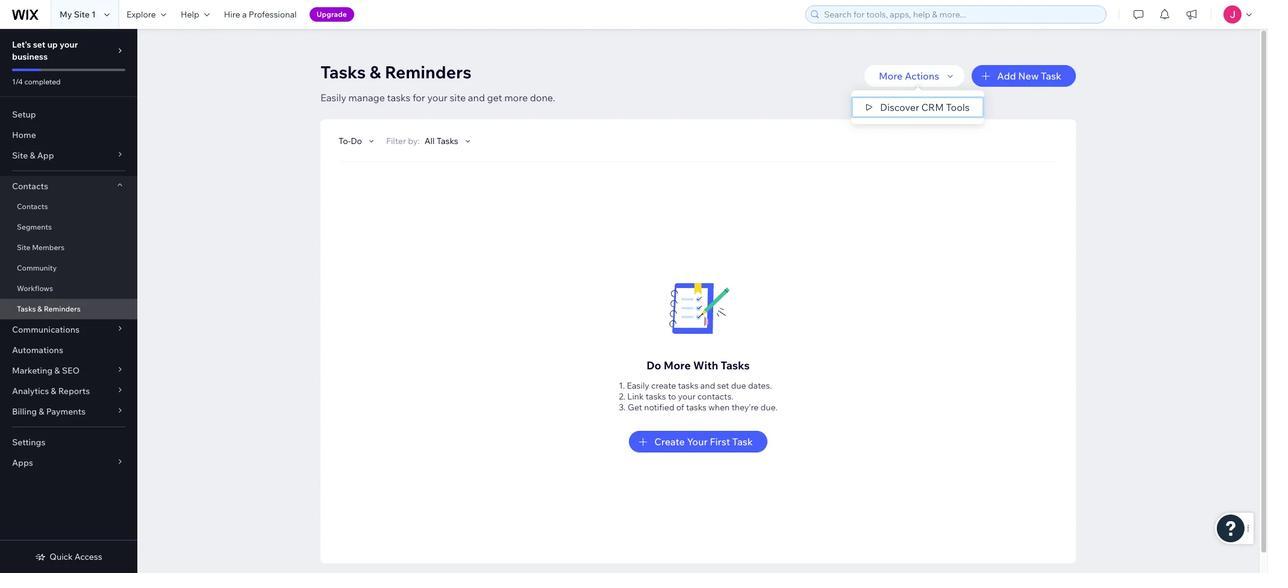 Task type: describe. For each thing, give the bounding box(es) containing it.
analytics & reports
[[12, 386, 90, 397]]

automations
[[12, 345, 63, 356]]

contacts link
[[0, 197, 137, 217]]

let's set up your business
[[12, 39, 78, 62]]

setup link
[[0, 104, 137, 125]]

home link
[[0, 125, 137, 145]]

apps
[[12, 458, 33, 468]]

analytics & reports button
[[0, 381, 137, 401]]

with
[[694, 359, 719, 373]]

manage
[[349, 92, 385, 104]]

apps button
[[0, 453, 137, 473]]

quick access
[[50, 552, 102, 562]]

hire
[[224, 9, 240, 20]]

due.
[[761, 402, 778, 413]]

setup
[[12, 109, 36, 120]]

workflows
[[17, 284, 53, 293]]

hire a professional link
[[217, 0, 304, 29]]

completed
[[24, 77, 61, 86]]

link
[[628, 391, 644, 402]]

actions
[[905, 70, 940, 82]]

all tasks button
[[425, 136, 473, 146]]

help
[[181, 9, 199, 20]]

1 horizontal spatial do
[[647, 359, 662, 373]]

get
[[487, 92, 502, 104]]

add
[[998, 70, 1017, 82]]

of
[[677, 402, 685, 413]]

tasks left to
[[646, 391, 667, 402]]

do more with tasks
[[647, 359, 750, 373]]

0 vertical spatial and
[[468, 92, 485, 104]]

site for site members
[[17, 243, 30, 252]]

0 vertical spatial easily
[[321, 92, 346, 104]]

site & app
[[12, 150, 54, 161]]

billing & payments
[[12, 406, 86, 417]]

help button
[[174, 0, 217, 29]]

tasks inside "tasks & reminders" link
[[17, 304, 36, 313]]

communications button
[[0, 319, 137, 340]]

notified
[[644, 402, 675, 413]]

tools
[[947, 101, 970, 113]]

1 vertical spatial your
[[428, 92, 448, 104]]

workflows link
[[0, 279, 137, 299]]

3.
[[619, 402, 626, 413]]

contacts.
[[698, 391, 734, 402]]

for
[[413, 92, 426, 104]]

1. easily create tasks and set due dates. 2. link tasks to your contacts. 3. get notified of tasks when they're due.
[[619, 380, 778, 413]]

site members
[[17, 243, 65, 252]]

access
[[75, 552, 102, 562]]

easily manage tasks for your site and get more done.
[[321, 92, 556, 104]]

get
[[628, 402, 643, 413]]

your inside 1. easily create tasks and set due dates. 2. link tasks to your contacts. 3. get notified of tasks when they're due.
[[678, 391, 696, 402]]

tasks up the manage
[[321, 61, 366, 83]]

payments
[[46, 406, 86, 417]]

tasks right to
[[678, 380, 699, 391]]

easily inside 1. easily create tasks and set due dates. 2. link tasks to your contacts. 3. get notified of tasks when they're due.
[[627, 380, 650, 391]]

settings link
[[0, 432, 137, 453]]

analytics
[[12, 386, 49, 397]]

create
[[655, 436, 685, 448]]

professional
[[249, 9, 297, 20]]

upgrade button
[[310, 7, 354, 22]]

2.
[[619, 391, 626, 402]]

& for site & app popup button at the top left
[[30, 150, 35, 161]]

billing & payments button
[[0, 401, 137, 422]]

your
[[687, 436, 708, 448]]

discover crm tools button
[[852, 96, 985, 118]]

add new task
[[998, 70, 1062, 82]]

tasks right all
[[437, 136, 458, 146]]

members
[[32, 243, 65, 252]]

1/4
[[12, 77, 23, 86]]

when
[[709, 402, 730, 413]]

first
[[710, 436, 731, 448]]

0 horizontal spatial more
[[664, 359, 691, 373]]

1 horizontal spatial tasks & reminders
[[321, 61, 472, 83]]

tasks & reminders link
[[0, 299, 137, 319]]

to-do
[[339, 136, 362, 146]]

and inside 1. easily create tasks and set due dates. 2. link tasks to your contacts. 3. get notified of tasks when they're due.
[[701, 380, 716, 391]]

crm
[[922, 101, 944, 113]]

explore
[[127, 9, 156, 20]]

contacts for 'contacts' dropdown button
[[12, 181, 48, 192]]

app
[[37, 150, 54, 161]]

tasks up due
[[721, 359, 750, 373]]

more
[[505, 92, 528, 104]]

tasks right of
[[687, 402, 707, 413]]

your inside let's set up your business
[[60, 39, 78, 50]]

contacts button
[[0, 176, 137, 197]]

due
[[731, 380, 747, 391]]

contacts for contacts link
[[17, 202, 48, 211]]

to-do button
[[339, 136, 377, 146]]

& for "tasks & reminders" link at the left bottom of the page
[[37, 304, 42, 313]]

& up the manage
[[370, 61, 381, 83]]

site members link
[[0, 238, 137, 258]]

discover crm tools
[[881, 101, 970, 113]]

settings
[[12, 437, 45, 448]]

1
[[92, 9, 96, 20]]

quick
[[50, 552, 73, 562]]



Task type: vqa. For each thing, say whether or not it's contained in the screenshot.
Describe your business here. What makes it great? Use short catchy text to tell people what you do or offer. TEXT FIELD
no



Task type: locate. For each thing, give the bounding box(es) containing it.
segments
[[17, 222, 52, 231]]

site for site & app
[[12, 150, 28, 161]]

0 vertical spatial contacts
[[12, 181, 48, 192]]

filter by:
[[386, 136, 420, 146]]

quick access button
[[35, 552, 102, 562]]

0 vertical spatial more
[[879, 70, 903, 82]]

task right first at the right of page
[[733, 436, 753, 448]]

0 vertical spatial reminders
[[385, 61, 472, 83]]

more
[[879, 70, 903, 82], [664, 359, 691, 373]]

0 horizontal spatial task
[[733, 436, 753, 448]]

set left 'up'
[[33, 39, 45, 50]]

0 vertical spatial your
[[60, 39, 78, 50]]

tasks left the "for"
[[387, 92, 411, 104]]

site
[[450, 92, 466, 104]]

1 vertical spatial site
[[12, 150, 28, 161]]

0 vertical spatial tasks & reminders
[[321, 61, 472, 83]]

site left 1 at the left top
[[74, 9, 90, 20]]

0 vertical spatial set
[[33, 39, 45, 50]]

your right 'up'
[[60, 39, 78, 50]]

1 vertical spatial set
[[718, 380, 730, 391]]

my
[[60, 9, 72, 20]]

task inside button
[[733, 436, 753, 448]]

1 horizontal spatial set
[[718, 380, 730, 391]]

1 vertical spatial and
[[701, 380, 716, 391]]

1.
[[619, 380, 625, 391]]

create
[[652, 380, 677, 391]]

0 vertical spatial do
[[351, 136, 362, 146]]

contacts
[[12, 181, 48, 192], [17, 202, 48, 211]]

1 vertical spatial task
[[733, 436, 753, 448]]

do
[[351, 136, 362, 146], [647, 359, 662, 373]]

0 vertical spatial site
[[74, 9, 90, 20]]

your right to
[[678, 391, 696, 402]]

automations link
[[0, 340, 137, 360]]

site down home
[[12, 150, 28, 161]]

reminders inside "sidebar" element
[[44, 304, 81, 313]]

community link
[[0, 258, 137, 279]]

easily left the manage
[[321, 92, 346, 104]]

business
[[12, 51, 48, 62]]

0 horizontal spatial easily
[[321, 92, 346, 104]]

reports
[[58, 386, 90, 397]]

& right billing
[[39, 406, 44, 417]]

home
[[12, 130, 36, 140]]

site inside popup button
[[12, 150, 28, 161]]

tasks
[[387, 92, 411, 104], [678, 380, 699, 391], [646, 391, 667, 402], [687, 402, 707, 413]]

site inside 'link'
[[17, 243, 30, 252]]

reminders down the workflows 'link' on the left
[[44, 304, 81, 313]]

1 vertical spatial more
[[664, 359, 691, 373]]

& left reports
[[51, 386, 56, 397]]

& inside "dropdown button"
[[54, 365, 60, 376]]

more up create in the bottom right of the page
[[664, 359, 691, 373]]

&
[[370, 61, 381, 83], [30, 150, 35, 161], [37, 304, 42, 313], [54, 365, 60, 376], [51, 386, 56, 397], [39, 406, 44, 417]]

0 vertical spatial task
[[1042, 70, 1062, 82]]

tasks & reminders
[[321, 61, 472, 83], [17, 304, 81, 313]]

1 vertical spatial do
[[647, 359, 662, 373]]

0 horizontal spatial reminders
[[44, 304, 81, 313]]

2 vertical spatial your
[[678, 391, 696, 402]]

to-
[[339, 136, 351, 146]]

by:
[[408, 136, 420, 146]]

& for "marketing & seo" "dropdown button"
[[54, 365, 60, 376]]

add new task button
[[973, 65, 1077, 87]]

Search for tools, apps, help & more... field
[[821, 6, 1103, 23]]

& left app
[[30, 150, 35, 161]]

0 horizontal spatial and
[[468, 92, 485, 104]]

0 horizontal spatial do
[[351, 136, 362, 146]]

tasks & reminders inside "sidebar" element
[[17, 304, 81, 313]]

to
[[668, 391, 677, 402]]

and down with
[[701, 380, 716, 391]]

do up create in the bottom right of the page
[[647, 359, 662, 373]]

& left seo
[[54, 365, 60, 376]]

a
[[242, 9, 247, 20]]

all tasks
[[425, 136, 458, 146]]

& down workflows
[[37, 304, 42, 313]]

task right new
[[1042, 70, 1062, 82]]

tasks & reminders up communications
[[17, 304, 81, 313]]

and
[[468, 92, 485, 104], [701, 380, 716, 391]]

1 horizontal spatial reminders
[[385, 61, 472, 83]]

contacts inside dropdown button
[[12, 181, 48, 192]]

& for the analytics & reports popup button
[[51, 386, 56, 397]]

let's
[[12, 39, 31, 50]]

0 horizontal spatial set
[[33, 39, 45, 50]]

1/4 completed
[[12, 77, 61, 86]]

contacts down the site & app
[[12, 181, 48, 192]]

1 horizontal spatial and
[[701, 380, 716, 391]]

done.
[[530, 92, 556, 104]]

new
[[1019, 70, 1039, 82]]

set inside 1. easily create tasks and set due dates. 2. link tasks to your contacts. 3. get notified of tasks when they're due.
[[718, 380, 730, 391]]

create your first task
[[655, 436, 753, 448]]

contacts up "segments"
[[17, 202, 48, 211]]

0 horizontal spatial tasks & reminders
[[17, 304, 81, 313]]

discover
[[881, 101, 920, 113]]

marketing & seo button
[[0, 360, 137, 381]]

more inside button
[[879, 70, 903, 82]]

dates.
[[748, 380, 772, 391]]

they're
[[732, 402, 759, 413]]

upgrade
[[317, 10, 347, 19]]

all
[[425, 136, 435, 146]]

marketing
[[12, 365, 53, 376]]

& for billing & payments dropdown button
[[39, 406, 44, 417]]

easily
[[321, 92, 346, 104], [627, 380, 650, 391]]

sidebar element
[[0, 29, 137, 573]]

site
[[74, 9, 90, 20], [12, 150, 28, 161], [17, 243, 30, 252]]

tasks
[[321, 61, 366, 83], [437, 136, 458, 146], [17, 304, 36, 313], [721, 359, 750, 373]]

0 horizontal spatial your
[[60, 39, 78, 50]]

and left get
[[468, 92, 485, 104]]

1 vertical spatial reminders
[[44, 304, 81, 313]]

marketing & seo
[[12, 365, 80, 376]]

task
[[1042, 70, 1062, 82], [733, 436, 753, 448]]

task inside 'button'
[[1042, 70, 1062, 82]]

more actions
[[879, 70, 940, 82]]

community
[[17, 263, 57, 272]]

communications
[[12, 324, 80, 335]]

site down "segments"
[[17, 243, 30, 252]]

more left actions
[[879, 70, 903, 82]]

site & app button
[[0, 145, 137, 166]]

up
[[47, 39, 58, 50]]

2 horizontal spatial your
[[678, 391, 696, 402]]

set
[[33, 39, 45, 50], [718, 380, 730, 391]]

1 vertical spatial tasks & reminders
[[17, 304, 81, 313]]

1 horizontal spatial easily
[[627, 380, 650, 391]]

seo
[[62, 365, 80, 376]]

hire a professional
[[224, 9, 297, 20]]

1 horizontal spatial more
[[879, 70, 903, 82]]

tasks down workflows
[[17, 304, 36, 313]]

your right the "for"
[[428, 92, 448, 104]]

more actions button
[[865, 65, 965, 87]]

reminders up the "for"
[[385, 61, 472, 83]]

2 vertical spatial site
[[17, 243, 30, 252]]

billing
[[12, 406, 37, 417]]

& inside dropdown button
[[39, 406, 44, 417]]

1 horizontal spatial task
[[1042, 70, 1062, 82]]

1 vertical spatial contacts
[[17, 202, 48, 211]]

easily right 1.
[[627, 380, 650, 391]]

tasks & reminders up the "for"
[[321, 61, 472, 83]]

do left filter
[[351, 136, 362, 146]]

set left due
[[718, 380, 730, 391]]

set inside let's set up your business
[[33, 39, 45, 50]]

reminders
[[385, 61, 472, 83], [44, 304, 81, 313]]

1 horizontal spatial your
[[428, 92, 448, 104]]

1 vertical spatial easily
[[627, 380, 650, 391]]

my site 1
[[60, 9, 96, 20]]



